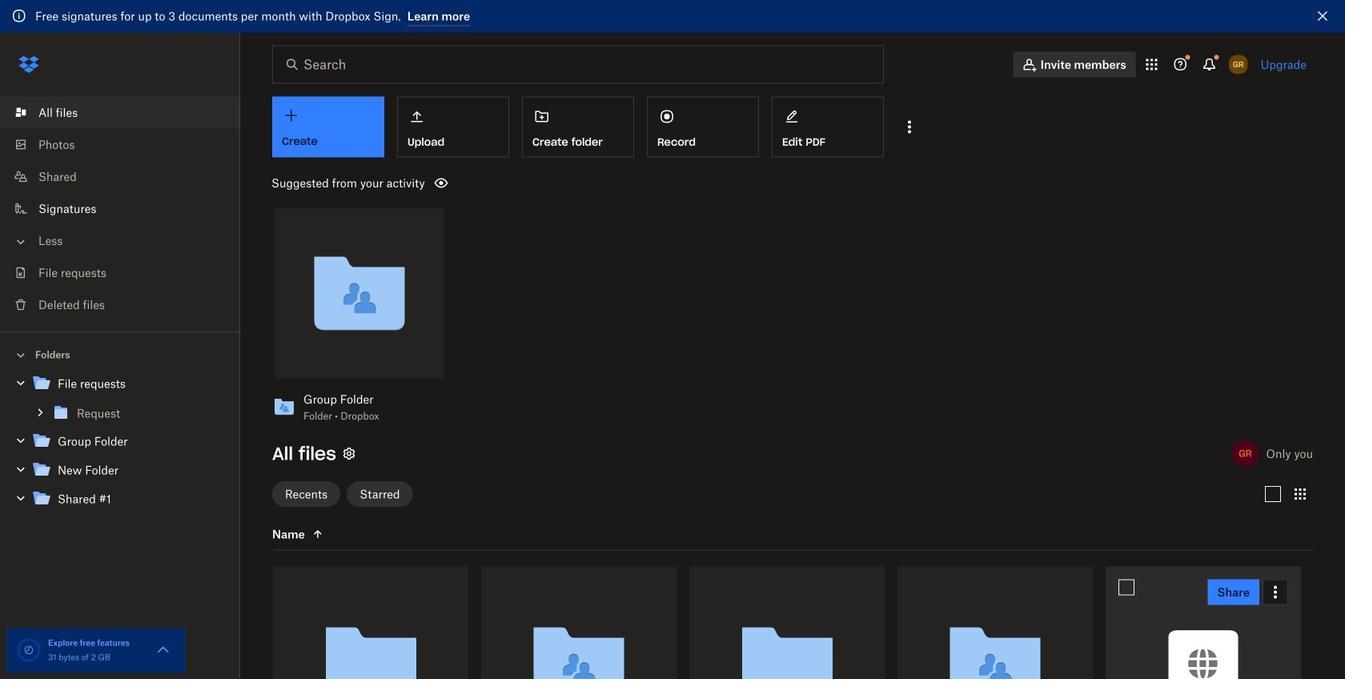 Task type: locate. For each thing, give the bounding box(es) containing it.
quota usage image
[[16, 638, 42, 663]]

quota usage progress bar
[[16, 638, 42, 663]]

list
[[0, 87, 240, 332]]

shared folder, group folder row
[[481, 566, 677, 679]]

group
[[0, 366, 240, 525]]

list item
[[0, 97, 240, 129]]

folder, file requests row
[[273, 566, 469, 679]]

alert
[[0, 0, 1345, 32]]

less image
[[13, 234, 29, 250]]

folder, new folder row
[[690, 566, 885, 679]]

Search in folder "Dropbox" text field
[[304, 55, 851, 74]]



Task type: vqa. For each thing, say whether or not it's contained in the screenshot.
list item
yes



Task type: describe. For each thing, give the bounding box(es) containing it.
dropbox image
[[13, 48, 45, 80]]

file, search.web row
[[1106, 566, 1301, 679]]

folder settings image
[[340, 444, 359, 463]]

shared folder, shared #1 row
[[898, 566, 1093, 679]]



